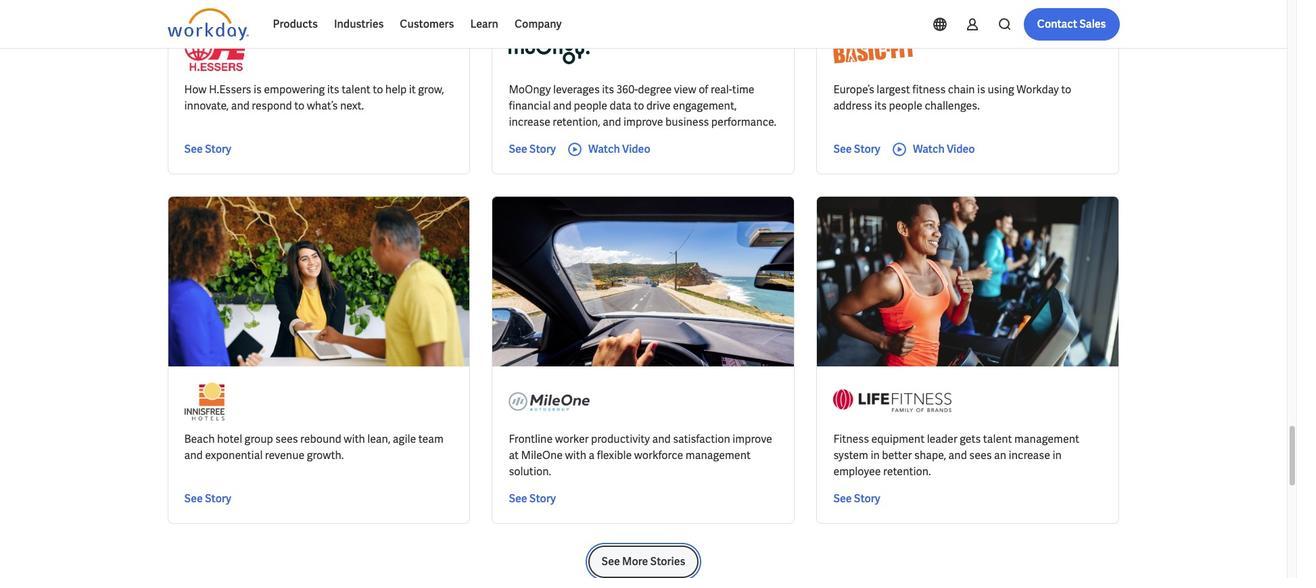 Task type: locate. For each thing, give the bounding box(es) containing it.
story for frontline worker productivity and satisfaction improve at mileone with a flexible workforce management solution.
[[530, 492, 556, 506]]

gets
[[960, 432, 981, 446]]

0 horizontal spatial watch video link
[[567, 141, 651, 158]]

video down challenges.
[[947, 142, 975, 156]]

sees down gets
[[970, 448, 992, 463]]

see story for how h.essers is empowering its talent to help it grow, innovate, and respond to what's next.
[[184, 142, 231, 156]]

see story link
[[184, 141, 231, 158], [509, 141, 556, 158], [834, 141, 881, 158], [184, 491, 231, 507], [509, 491, 556, 507], [834, 491, 881, 507]]

h.essers
[[209, 82, 251, 97]]

people up retention, at the top left
[[574, 99, 608, 113]]

its down largest at top
[[875, 99, 887, 113]]

more inside button
[[622, 555, 648, 569]]

more inside button
[[464, 15, 487, 27]]

more left stories
[[622, 555, 648, 569]]

1 vertical spatial management
[[686, 448, 751, 463]]

1 vertical spatial with
[[565, 448, 587, 463]]

innovate,
[[184, 99, 229, 113]]

watch video
[[589, 142, 651, 156], [913, 142, 975, 156]]

grow,
[[418, 82, 444, 97]]

2 video from the left
[[947, 142, 975, 156]]

system
[[834, 448, 869, 463]]

1 watch video link from the left
[[567, 141, 651, 158]]

0 horizontal spatial watch
[[589, 142, 620, 156]]

see story for beach hotel group sees rebound with lean, agile team and exponential revenue growth.
[[184, 492, 231, 506]]

1 horizontal spatial watch
[[913, 142, 945, 156]]

topic button
[[167, 7, 228, 35]]

see story link down exponential
[[184, 491, 231, 507]]

with left a
[[565, 448, 587, 463]]

1 horizontal spatial people
[[889, 99, 923, 113]]

0 horizontal spatial its
[[327, 82, 339, 97]]

respond
[[252, 99, 292, 113]]

0 vertical spatial increase
[[509, 115, 551, 129]]

moongy
[[509, 82, 551, 97]]

its up the what's at the top
[[327, 82, 339, 97]]

see story down innovate,
[[184, 142, 231, 156]]

watch video link for challenges.
[[892, 141, 975, 158]]

challenges.
[[925, 99, 980, 113]]

and up "workforce" on the bottom of page
[[653, 432, 671, 446]]

story for how h.essers is empowering its talent to help it grow, innovate, and respond to what's next.
[[205, 142, 231, 156]]

story down exponential
[[205, 492, 231, 506]]

video down moongy leverages its 360-degree view of real-time financial and people data to drive engagement, increase retention, and improve business performance.
[[622, 142, 651, 156]]

see story down exponential
[[184, 492, 231, 506]]

mileone
[[521, 448, 563, 463]]

people down largest at top
[[889, 99, 923, 113]]

outcome
[[375, 15, 416, 27]]

and inside fitness equipment leader gets talent management system in better shape, and sees an increase in employee retention.
[[949, 448, 967, 463]]

sees inside beach hotel group sees rebound with lean, agile team and exponential revenue growth.
[[276, 432, 298, 446]]

see left stories
[[602, 555, 620, 569]]

2 people from the left
[[889, 99, 923, 113]]

1 horizontal spatial in
[[1053, 448, 1062, 463]]

0 horizontal spatial video
[[622, 142, 651, 156]]

1 vertical spatial more
[[622, 555, 648, 569]]

1 watch video from the left
[[589, 142, 651, 156]]

group
[[245, 432, 273, 446]]

with left the lean,
[[344, 432, 365, 446]]

improve down drive on the top
[[624, 115, 663, 129]]

and down gets
[[949, 448, 967, 463]]

watch video down data
[[589, 142, 651, 156]]

in right an
[[1053, 448, 1062, 463]]

improve right satisfaction
[[733, 432, 773, 446]]

using
[[988, 82, 1015, 97]]

performance.
[[712, 115, 777, 129]]

story down employee
[[854, 492, 881, 506]]

increase down financial
[[509, 115, 551, 129]]

0 horizontal spatial increase
[[509, 115, 551, 129]]

stories
[[651, 555, 686, 569]]

0 horizontal spatial watch video
[[589, 142, 651, 156]]

see story link down employee
[[834, 491, 881, 507]]

its inside how h.essers is empowering its talent to help it grow, innovate, and respond to what's next.
[[327, 82, 339, 97]]

retention.
[[884, 465, 931, 479]]

is
[[254, 82, 262, 97], [978, 82, 986, 97]]

clear all
[[529, 15, 565, 27]]

1 horizontal spatial video
[[947, 142, 975, 156]]

life fitness image
[[834, 383, 953, 421]]

h essers en zonen internationaal transport nv image
[[184, 33, 245, 71]]

1 horizontal spatial more
[[622, 555, 648, 569]]

0 vertical spatial improve
[[624, 115, 663, 129]]

1 vertical spatial talent
[[984, 432, 1013, 446]]

0 horizontal spatial sees
[[276, 432, 298, 446]]

all
[[554, 15, 565, 27]]

0 horizontal spatial in
[[871, 448, 880, 463]]

see story down employee
[[834, 492, 881, 506]]

and inside beach hotel group sees rebound with lean, agile team and exponential revenue growth.
[[184, 448, 203, 463]]

story down solution.
[[530, 492, 556, 506]]

people inside europe's largest fitness chain is using workday to address its people challenges.
[[889, 99, 923, 113]]

watch down retention, at the top left
[[589, 142, 620, 156]]

2 horizontal spatial its
[[875, 99, 887, 113]]

story for beach hotel group sees rebound with lean, agile team and exponential revenue growth.
[[205, 492, 231, 506]]

engagement,
[[673, 99, 737, 113]]

see story down solution.
[[509, 492, 556, 506]]

worker
[[555, 432, 589, 446]]

leader
[[927, 432, 958, 446]]

management
[[1015, 432, 1080, 446], [686, 448, 751, 463]]

is left using
[[978, 82, 986, 97]]

1 is from the left
[[254, 82, 262, 97]]

industry button
[[239, 7, 313, 35]]

and down data
[[603, 115, 621, 129]]

Search Customer Stories text field
[[928, 9, 1094, 32]]

and
[[231, 99, 250, 113], [553, 99, 572, 113], [603, 115, 621, 129], [653, 432, 671, 446], [184, 448, 203, 463], [949, 448, 967, 463]]

and down 'h.essers'
[[231, 99, 250, 113]]

see story link for beach hotel group sees rebound with lean, agile team and exponential revenue growth.
[[184, 491, 231, 507]]

contact
[[1038, 17, 1078, 31]]

2 watch video from the left
[[913, 142, 975, 156]]

its left 360-
[[602, 82, 614, 97]]

1 horizontal spatial watch video link
[[892, 141, 975, 158]]

management inside frontline worker productivity and satisfaction improve at mileone with a flexible workforce management solution.
[[686, 448, 751, 463]]

improve inside frontline worker productivity and satisfaction improve at mileone with a flexible workforce management solution.
[[733, 432, 773, 446]]

see story link down innovate,
[[184, 141, 231, 158]]

talent inside how h.essers is empowering its talent to help it grow, innovate, and respond to what's next.
[[342, 82, 371, 97]]

watch video link down challenges.
[[892, 141, 975, 158]]

2 in from the left
[[1053, 448, 1062, 463]]

see down solution.
[[509, 492, 528, 506]]

1 horizontal spatial increase
[[1009, 448, 1051, 463]]

rebound
[[300, 432, 342, 446]]

2 watch from the left
[[913, 142, 945, 156]]

financial
[[509, 99, 551, 113]]

real-
[[711, 82, 733, 97]]

see story link down the address
[[834, 141, 881, 158]]

to inside europe's largest fitness chain is using workday to address its people challenges.
[[1062, 82, 1072, 97]]

watch video link down retention, at the top left
[[567, 141, 651, 158]]

sees up revenue
[[276, 432, 298, 446]]

in left "better"
[[871, 448, 880, 463]]

1 video from the left
[[622, 142, 651, 156]]

largest
[[877, 82, 911, 97]]

watch down challenges.
[[913, 142, 945, 156]]

watch video link for people
[[567, 141, 651, 158]]

1 horizontal spatial improve
[[733, 432, 773, 446]]

basic fit image
[[834, 33, 915, 71]]

and down beach
[[184, 448, 203, 463]]

watch video link
[[567, 141, 651, 158], [892, 141, 975, 158]]

1 vertical spatial increase
[[1009, 448, 1051, 463]]

more right customers
[[464, 15, 487, 27]]

in
[[871, 448, 880, 463], [1053, 448, 1062, 463]]

1 horizontal spatial talent
[[984, 432, 1013, 446]]

of
[[699, 82, 709, 97]]

2 is from the left
[[978, 82, 986, 97]]

0 vertical spatial sees
[[276, 432, 298, 446]]

improve
[[624, 115, 663, 129], [733, 432, 773, 446]]

2 watch video link from the left
[[892, 141, 975, 158]]

watch video for people
[[589, 142, 651, 156]]

0 horizontal spatial is
[[254, 82, 262, 97]]

1 watch from the left
[[589, 142, 620, 156]]

0 vertical spatial more
[[464, 15, 487, 27]]

go to the homepage image
[[167, 8, 249, 41]]

talent up next.
[[342, 82, 371, 97]]

time
[[733, 82, 755, 97]]

0 horizontal spatial more
[[464, 15, 487, 27]]

1 horizontal spatial management
[[1015, 432, 1080, 446]]

story
[[205, 142, 231, 156], [530, 142, 556, 156], [854, 142, 881, 156], [205, 492, 231, 506], [530, 492, 556, 506], [854, 492, 881, 506]]

video
[[622, 142, 651, 156], [947, 142, 975, 156]]

sales
[[1080, 17, 1107, 31]]

is up respond at the top of page
[[254, 82, 262, 97]]

mileone image
[[509, 383, 590, 421]]

1 in from the left
[[871, 448, 880, 463]]

0 vertical spatial with
[[344, 432, 365, 446]]

0 horizontal spatial people
[[574, 99, 608, 113]]

0 vertical spatial management
[[1015, 432, 1080, 446]]

0 horizontal spatial improve
[[624, 115, 663, 129]]

an
[[995, 448, 1007, 463]]

talent
[[342, 82, 371, 97], [984, 432, 1013, 446]]

see story down the address
[[834, 142, 881, 156]]

see down the address
[[834, 142, 852, 156]]

increase right an
[[1009, 448, 1051, 463]]

watch
[[589, 142, 620, 156], [913, 142, 945, 156]]

to right workday
[[1062, 82, 1072, 97]]

europe's largest fitness chain is using workday to address its people challenges.
[[834, 82, 1072, 113]]

1 horizontal spatial watch video
[[913, 142, 975, 156]]

watch video down challenges.
[[913, 142, 975, 156]]

and inside how h.essers is empowering its talent to help it grow, innovate, and respond to what's next.
[[231, 99, 250, 113]]

moongy image
[[509, 33, 590, 71]]

its
[[327, 82, 339, 97], [602, 82, 614, 97], [875, 99, 887, 113]]

1 horizontal spatial is
[[978, 82, 986, 97]]

0 vertical spatial talent
[[342, 82, 371, 97]]

1 horizontal spatial with
[[565, 448, 587, 463]]

moongy leverages its 360-degree view of real-time financial and people data to drive engagement, increase retention, and improve business performance.
[[509, 82, 777, 129]]

1 people from the left
[[574, 99, 608, 113]]

more
[[464, 15, 487, 27], [622, 555, 648, 569]]

1 vertical spatial improve
[[733, 432, 773, 446]]

address
[[834, 99, 873, 113]]

1 horizontal spatial its
[[602, 82, 614, 97]]

see story link for fitness equipment leader gets talent management system in better shape, and sees an increase in employee retention.
[[834, 491, 881, 507]]

1 horizontal spatial sees
[[970, 448, 992, 463]]

story for fitness equipment leader gets talent management system in better shape, and sees an increase in employee retention.
[[854, 492, 881, 506]]

leverages
[[553, 82, 600, 97]]

learn
[[470, 17, 499, 31]]

to right data
[[634, 99, 644, 113]]

people
[[574, 99, 608, 113], [889, 99, 923, 113]]

flexible
[[597, 448, 632, 463]]

next.
[[340, 99, 364, 113]]

story down retention, at the top left
[[530, 142, 556, 156]]

0 horizontal spatial talent
[[342, 82, 371, 97]]

sees
[[276, 432, 298, 446], [970, 448, 992, 463]]

1 vertical spatial sees
[[970, 448, 992, 463]]

0 horizontal spatial management
[[686, 448, 751, 463]]

improve inside moongy leverages its 360-degree view of real-time financial and people data to drive engagement, increase retention, and improve business performance.
[[624, 115, 663, 129]]

to
[[373, 82, 383, 97], [1062, 82, 1072, 97], [294, 99, 305, 113], [634, 99, 644, 113]]

talent up an
[[984, 432, 1013, 446]]

employee
[[834, 465, 881, 479]]

shape,
[[915, 448, 947, 463]]

with
[[344, 432, 365, 446], [565, 448, 587, 463]]

see story link down solution.
[[509, 491, 556, 507]]

story down innovate,
[[205, 142, 231, 156]]

0 horizontal spatial with
[[344, 432, 365, 446]]

increase inside moongy leverages its 360-degree view of real-time financial and people data to drive engagement, increase retention, and improve business performance.
[[509, 115, 551, 129]]

watch video for challenges.
[[913, 142, 975, 156]]

people inside moongy leverages its 360-degree view of real-time financial and people data to drive engagement, increase retention, and improve business performance.
[[574, 99, 608, 113]]



Task type: vqa. For each thing, say whether or not it's contained in the screenshot.
1st Watch Video from the right
yes



Task type: describe. For each thing, give the bounding box(es) containing it.
what's
[[307, 99, 338, 113]]

innisfree hotels, inc. logo image
[[184, 383, 225, 421]]

talent inside fitness equipment leader gets talent management system in better shape, and sees an increase in employee retention.
[[984, 432, 1013, 446]]

products
[[273, 17, 318, 31]]

to down empowering
[[294, 99, 305, 113]]

industry
[[250, 15, 286, 27]]

how h.essers is empowering its talent to help it grow, innovate, and respond to what's next.
[[184, 82, 444, 113]]

sees inside fitness equipment leader gets talent management system in better shape, and sees an increase in employee retention.
[[970, 448, 992, 463]]

see inside button
[[602, 555, 620, 569]]

see down beach
[[184, 492, 203, 506]]

exponential
[[205, 448, 263, 463]]

how
[[184, 82, 207, 97]]

beach
[[184, 432, 215, 446]]

company button
[[507, 8, 570, 41]]

customers button
[[392, 8, 462, 41]]

management inside fitness equipment leader gets talent management system in better shape, and sees an increase in employee retention.
[[1015, 432, 1080, 446]]

see more stories
[[602, 555, 686, 569]]

see story for frontline worker productivity and satisfaction improve at mileone with a flexible workforce management solution.
[[509, 492, 556, 506]]

productivity
[[591, 432, 650, 446]]

customers
[[400, 17, 454, 31]]

business
[[335, 15, 373, 27]]

is inside europe's largest fitness chain is using workday to address its people challenges.
[[978, 82, 986, 97]]

lean,
[[368, 432, 391, 446]]

and inside frontline worker productivity and satisfaction improve at mileone with a flexible workforce management solution.
[[653, 432, 671, 446]]

help
[[386, 82, 407, 97]]

see story down financial
[[509, 142, 556, 156]]

solution.
[[509, 465, 552, 479]]

topic
[[178, 15, 201, 27]]

better
[[882, 448, 913, 463]]

equipment
[[872, 432, 925, 446]]

workday
[[1017, 82, 1059, 97]]

see down innovate,
[[184, 142, 203, 156]]

it
[[409, 82, 416, 97]]

products button
[[265, 8, 326, 41]]

business
[[666, 115, 709, 129]]

see story link for frontline worker productivity and satisfaction improve at mileone with a flexible workforce management solution.
[[509, 491, 556, 507]]

europe's
[[834, 82, 875, 97]]

its inside moongy leverages its 360-degree view of real-time financial and people data to drive engagement, increase retention, and improve business performance.
[[602, 82, 614, 97]]

see down employee
[[834, 492, 852, 506]]

fitness
[[913, 82, 946, 97]]

satisfaction
[[673, 432, 731, 446]]

industries button
[[326, 8, 392, 41]]

its inside europe's largest fitness chain is using workday to address its people challenges.
[[875, 99, 887, 113]]

to inside moongy leverages its 360-degree view of real-time financial and people data to drive engagement, increase retention, and improve business performance.
[[634, 99, 644, 113]]

fitness
[[834, 432, 870, 446]]

watch for people
[[589, 142, 620, 156]]

company
[[515, 17, 562, 31]]

with inside beach hotel group sees rebound with lean, agile team and exponential revenue growth.
[[344, 432, 365, 446]]

data
[[610, 99, 632, 113]]

watch for challenges.
[[913, 142, 945, 156]]

video for challenges.
[[947, 142, 975, 156]]

revenue
[[265, 448, 305, 463]]

chain
[[948, 82, 975, 97]]

see down financial
[[509, 142, 528, 156]]

contact sales
[[1038, 17, 1107, 31]]

story down the address
[[854, 142, 881, 156]]

with inside frontline worker productivity and satisfaction improve at mileone with a flexible workforce management solution.
[[565, 448, 587, 463]]

view
[[674, 82, 697, 97]]

and down leverages
[[553, 99, 572, 113]]

frontline
[[509, 432, 553, 446]]

frontline worker productivity and satisfaction improve at mileone with a flexible workforce management solution.
[[509, 432, 773, 479]]

workforce
[[635, 448, 684, 463]]

increase inside fitness equipment leader gets talent management system in better shape, and sees an increase in employee retention.
[[1009, 448, 1051, 463]]

beach hotel group sees rebound with lean, agile team and exponential revenue growth.
[[184, 432, 444, 463]]

see story for fitness equipment leader gets talent management system in better shape, and sees an increase in employee retention.
[[834, 492, 881, 506]]

drive
[[647, 99, 671, 113]]

degree
[[638, 82, 672, 97]]

a
[[589, 448, 595, 463]]

learn button
[[462, 8, 507, 41]]

clear all button
[[525, 7, 569, 35]]

hotel
[[217, 432, 242, 446]]

at
[[509, 448, 519, 463]]

clear
[[529, 15, 552, 27]]

video for people
[[622, 142, 651, 156]]

team
[[419, 432, 444, 446]]

see more stories button
[[588, 546, 699, 578]]

360-
[[617, 82, 638, 97]]

agile
[[393, 432, 416, 446]]

fitness equipment leader gets talent management system in better shape, and sees an increase in employee retention.
[[834, 432, 1080, 479]]

business outcome button
[[324, 7, 443, 35]]

contact sales link
[[1024, 8, 1120, 41]]

business outcome
[[335, 15, 416, 27]]

industries
[[334, 17, 384, 31]]

growth.
[[307, 448, 344, 463]]

more button
[[453, 7, 514, 35]]

to left help
[[373, 82, 383, 97]]

see story link down financial
[[509, 141, 556, 158]]

see story link for how h.essers is empowering its talent to help it grow, innovate, and respond to what's next.
[[184, 141, 231, 158]]

empowering
[[264, 82, 325, 97]]

is inside how h.essers is empowering its talent to help it grow, innovate, and respond to what's next.
[[254, 82, 262, 97]]

retention,
[[553, 115, 601, 129]]



